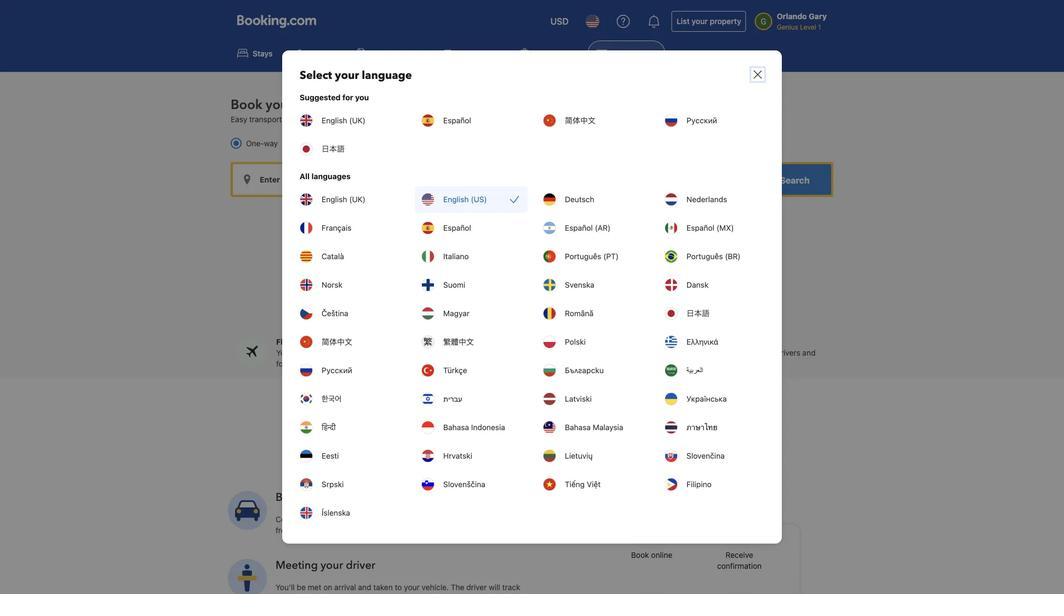 Task type: describe. For each thing, give the bounding box(es) containing it.
your right if
[[379, 515, 395, 524]]

attractions link
[[511, 41, 584, 65]]

español link for 简体中文
[[415, 107, 528, 134]]

and inside flight tracking your driver will track your flight and wait for you if it's delayed
[[388, 348, 402, 357]]

stays
[[253, 49, 273, 58]]

tried and true service we work with professional drivers and have 24/7 customer care
[[682, 337, 816, 368]]

lietuvių link
[[537, 443, 650, 469]]

العربية link
[[659, 358, 772, 384]]

繁體中文 link
[[415, 329, 528, 355]]

deutsch
[[565, 195, 595, 204]]

español link for español (ar)
[[415, 215, 528, 241]]

genius
[[777, 23, 799, 31]]

service
[[737, 337, 765, 346]]

confirmation
[[718, 561, 762, 570]]

it's inside flight tracking your driver will track your flight and wait for you if it's delayed
[[310, 359, 320, 368]]

日本語 for the left the 日本語 link
[[322, 144, 345, 154]]

Enter destination text field
[[383, 164, 531, 195]]

dansk link
[[659, 272, 772, 298]]

transportation inside book your airport taxi easy transportation between the airport and your accommodations
[[249, 114, 300, 124]]

delayed inside flight tracking your driver will track your flight and wait for you if it's delayed
[[322, 359, 350, 368]]

español (mx)
[[687, 223, 734, 232]]

svenska
[[565, 280, 595, 290]]

íslenska
[[322, 509, 350, 518]]

for for tracking
[[276, 359, 286, 368]]

customer
[[719, 359, 752, 368]]

0 horizontal spatial 简体中文
[[322, 338, 353, 347]]

flights link
[[286, 41, 343, 65]]

language
[[362, 68, 412, 83]]

booking your airport taxi
[[276, 490, 401, 505]]

your left 'accommodations'
[[389, 114, 404, 124]]

srpski
[[322, 480, 344, 489]]

ภาษาไทย link
[[659, 415, 772, 441]]

flight for flight tracking your driver will track your flight and wait for you if it's delayed
[[276, 337, 298, 346]]

0 horizontal spatial no
[[523, 359, 531, 368]]

(uk) for for
[[349, 116, 366, 125]]

filipino link
[[659, 472, 772, 498]]

русский for the bottommost русский link
[[322, 366, 353, 375]]

polski link
[[537, 329, 650, 355]]

italiano
[[444, 252, 469, 261]]

stays link
[[229, 41, 282, 65]]

booking airport taxi image for meeting your driver
[[228, 559, 267, 594]]

english for for
[[322, 116, 347, 125]]

bahasa for bahasa indonesia
[[444, 423, 469, 432]]

–
[[593, 348, 598, 357]]

english down enter destination text box
[[444, 195, 469, 204]]

will inside you'll be met on arrival and taken to your vehicle. the driver will track your flight, so they'll be waiting if it's delayed
[[489, 583, 501, 592]]

easy
[[231, 114, 247, 124]]

work
[[695, 348, 713, 357]]

1 horizontal spatial no
[[600, 348, 609, 357]]

português for português (pt)
[[565, 252, 602, 261]]

gary
[[809, 12, 827, 21]]

can
[[463, 515, 476, 524]]

lietuvių
[[565, 452, 593, 461]]

1 vertical spatial airport
[[348, 114, 371, 124]]

booking.com online hotel reservations image
[[237, 15, 316, 28]]

your left "vehicle."
[[404, 583, 420, 592]]

việt
[[587, 480, 601, 489]]

(us)
[[471, 195, 487, 204]]

24
[[312, 526, 321, 535]]

between
[[302, 114, 332, 124]]

accommodations
[[406, 114, 467, 124]]

suomi
[[444, 280, 466, 290]]

1 vertical spatial be
[[350, 594, 359, 594]]

your up on on the left of page
[[321, 558, 343, 573]]

español (mx) link
[[659, 215, 772, 241]]

you inside flight tracking your driver will track your flight and wait for you if it's delayed
[[288, 359, 301, 368]]

ελληνικά
[[687, 338, 719, 347]]

your down if
[[371, 526, 386, 535]]

track inside you'll be met on arrival and taken to your vehicle. the driver will track your flight, so they'll be waiting if it's delayed
[[503, 583, 521, 592]]

українська link
[[659, 386, 772, 412]]

immediate.
[[332, 515, 371, 524]]

taken
[[374, 583, 393, 592]]

change,
[[418, 515, 446, 524]]

english (uk) link for for
[[293, 107, 406, 134]]

free
[[276, 526, 290, 535]]

for for is
[[503, 515, 513, 524]]

english for languages
[[322, 195, 347, 204]]

taxi for book
[[341, 96, 363, 114]]

waiting
[[361, 594, 386, 594]]

(ar)
[[595, 223, 611, 232]]

search
[[780, 175, 810, 185]]

tracking
[[300, 337, 331, 346]]

(pt)
[[604, 252, 619, 261]]

latviski
[[565, 395, 592, 404]]

scheduled
[[388, 526, 425, 535]]

24/7
[[701, 359, 717, 368]]

magyar link
[[415, 300, 528, 327]]

1 horizontal spatial driver
[[346, 558, 376, 573]]

delayed inside you'll be met on arrival and taken to your vehicle. the driver will track your flight, so they'll be waiting if it's delayed
[[407, 594, 435, 594]]

book your airport taxi easy transportation between the airport and your accommodations
[[231, 96, 467, 124]]

cancel
[[478, 515, 501, 524]]

english (us) link
[[415, 186, 528, 213]]

türkçe link
[[415, 358, 528, 384]]

airport for airport transportation made easy
[[398, 412, 456, 436]]

(mx)
[[717, 223, 734, 232]]

norsk
[[322, 280, 343, 290]]

one-
[[246, 139, 264, 148]]

confirmation is immediate. if your plans change, you can cancel for free up to 24 hours before your scheduled pickup time
[[276, 515, 513, 535]]

0 horizontal spatial be
[[297, 583, 306, 592]]

1 vertical spatial русский link
[[293, 358, 406, 384]]

malaysia
[[593, 423, 624, 432]]

wait
[[404, 348, 418, 357]]

and inside you'll be met on arrival and taken to your vehicle. the driver will track your flight, so they'll be waiting if it's delayed
[[358, 583, 372, 592]]

booking
[[276, 490, 318, 505]]

airport for book
[[296, 96, 337, 114]]

日本語 for rightmost the 日本語 link
[[687, 309, 710, 318]]

1 horizontal spatial transportation
[[460, 412, 575, 436]]

polski
[[565, 338, 586, 347]]

pickup
[[427, 526, 451, 535]]

book online
[[632, 550, 673, 560]]

so
[[316, 594, 324, 594]]

way
[[264, 139, 278, 148]]

français link
[[293, 215, 406, 241]]

(uk) for languages
[[349, 195, 366, 204]]

flight tracking your driver will track your flight and wait for you if it's delayed
[[276, 337, 418, 368]]

price
[[497, 348, 515, 357]]

they'll
[[326, 594, 348, 594]]

the
[[451, 583, 465, 592]]

español (ar) link
[[537, 215, 650, 241]]

繁體中文
[[444, 338, 474, 347]]

meeting
[[276, 558, 318, 573]]

book for online
[[632, 550, 650, 560]]

1 vertical spatial 简体中文 link
[[293, 329, 406, 355]]



Task type: vqa. For each thing, say whether or not it's contained in the screenshot.
hotels
no



Task type: locate. For each thing, give the bounding box(es) containing it.
1 vertical spatial is
[[324, 515, 329, 524]]

and
[[373, 114, 387, 124], [703, 337, 718, 346], [388, 348, 402, 357], [803, 348, 816, 357], [358, 583, 372, 592]]

0 vertical spatial no
[[600, 348, 609, 357]]

bahasa for bahasa malaysia
[[565, 423, 591, 432]]

and inside book your airport taxi easy transportation between the airport and your accommodations
[[373, 114, 387, 124]]

is inside confirmation is immediate. if your plans change, you can cancel for free up to 24 hours before your scheduled pickup time
[[324, 515, 329, 524]]

extra
[[479, 359, 497, 368]]

airport up if
[[346, 490, 380, 505]]

up inside the your price is confirmed up front – no extra costs, no cash required
[[563, 348, 572, 357]]

english (uk) link down the suggested for you
[[293, 107, 406, 134]]

0 vertical spatial book
[[231, 96, 263, 114]]

airport
[[612, 49, 638, 58], [398, 412, 456, 436]]

ελληνικά link
[[659, 329, 772, 355]]

track inside flight tracking your driver will track your flight and wait for you if it's delayed
[[330, 348, 348, 357]]

日本語 link down the
[[293, 136, 406, 162]]

1 vertical spatial if
[[388, 594, 393, 594]]

usd button
[[544, 8, 576, 35]]

0 horizontal spatial 日本語
[[322, 144, 345, 154]]

1 vertical spatial will
[[489, 583, 501, 592]]

flight left +
[[372, 49, 392, 58]]

1 (uk) from the top
[[349, 116, 366, 125]]

to right taken on the bottom left of the page
[[395, 583, 402, 592]]

property
[[710, 17, 742, 26]]

your up the suggested for you
[[335, 68, 359, 83]]

to inside you'll be met on arrival and taken to your vehicle. the driver will track your flight, so they'll be waiting if it's delayed
[[395, 583, 402, 592]]

0 horizontal spatial 日本語 link
[[293, 136, 406, 162]]

0 vertical spatial taxi
[[341, 96, 363, 114]]

日本語 up languages
[[322, 144, 345, 154]]

delayed down "vehicle."
[[407, 594, 435, 594]]

one-way
[[246, 139, 278, 148]]

taxi inside book your airport taxi easy transportation between the airport and your accommodations
[[341, 96, 363, 114]]

english (uk) for languages
[[322, 195, 366, 204]]

hours
[[324, 526, 344, 535]]

the
[[334, 114, 346, 124]]

track
[[330, 348, 348, 357], [503, 583, 521, 592]]

orlando
[[777, 12, 808, 21]]

1 vertical spatial track
[[503, 583, 521, 592]]

0 vertical spatial 简体中文
[[565, 116, 596, 125]]

nederlands link
[[659, 186, 772, 213]]

0 horizontal spatial delayed
[[322, 359, 350, 368]]

Enter pick-up location text field
[[233, 164, 381, 195]]

2 english (uk) from the top
[[322, 195, 366, 204]]

português left the (pt)
[[565, 252, 602, 261]]

1 vertical spatial русский
[[322, 366, 353, 375]]

driver down tracking
[[294, 348, 315, 357]]

1 horizontal spatial track
[[503, 583, 521, 592]]

book up 'easy'
[[231, 96, 263, 114]]

car
[[458, 49, 471, 58]]

0 horizontal spatial you
[[288, 359, 301, 368]]

0 vertical spatial for
[[343, 93, 354, 102]]

0 vertical spatial русский link
[[659, 107, 772, 134]]

close the list of languages image
[[752, 68, 765, 81]]

confirmed
[[525, 348, 561, 357]]

1 horizontal spatial airport
[[612, 49, 638, 58]]

1 your from the left
[[276, 348, 292, 357]]

flight
[[372, 49, 392, 58], [276, 337, 298, 346]]

flight
[[368, 348, 386, 357]]

română link
[[537, 300, 650, 327]]

delayed down tracking
[[322, 359, 350, 368]]

1 english (uk) from the top
[[322, 116, 366, 125]]

booking airport taxi image
[[573, 470, 803, 594], [228, 491, 267, 530], [228, 559, 267, 594]]

deutsch link
[[537, 186, 650, 213]]

0 vertical spatial 简体中文 link
[[537, 107, 650, 134]]

vehicle.
[[422, 583, 449, 592]]

português
[[565, 252, 602, 261], [687, 252, 723, 261]]

and up the "work"
[[703, 337, 718, 346]]

1 horizontal spatial 简体中文 link
[[537, 107, 650, 134]]

1 vertical spatial for
[[276, 359, 286, 368]]

how
[[577, 475, 593, 484]]

your left flight
[[350, 348, 366, 357]]

íslenska link
[[293, 500, 406, 526]]

0 horizontal spatial bahasa
[[444, 423, 469, 432]]

have
[[682, 359, 699, 368]]

1 horizontal spatial it's
[[395, 594, 405, 594]]

0 horizontal spatial taxi
[[341, 96, 363, 114]]

and right drivers on the bottom of the page
[[803, 348, 816, 357]]

you inside confirmation is immediate. if your plans change, you can cancel for free up to 24 hours before your scheduled pickup time
[[449, 515, 461, 524]]

english (uk) link up français link
[[293, 186, 406, 213]]

flight inside "link"
[[372, 49, 392, 58]]

1 horizontal spatial if
[[388, 594, 393, 594]]

list
[[677, 17, 690, 26]]

you up time
[[449, 515, 461, 524]]

1 vertical spatial delayed
[[407, 594, 435, 594]]

all languages
[[300, 172, 351, 181]]

if inside you'll be met on arrival and taken to your vehicle. the driver will track your flight, so they'll be waiting if it's delayed
[[388, 594, 393, 594]]

taxis
[[640, 49, 657, 58]]

hrvatski link
[[415, 443, 528, 469]]

2 horizontal spatial you
[[449, 515, 461, 524]]

0 vertical spatial to
[[303, 526, 310, 535]]

0 horizontal spatial русский
[[322, 366, 353, 375]]

srpski link
[[293, 472, 406, 498]]

1 horizontal spatial русский link
[[659, 107, 772, 134]]

0 horizontal spatial русский link
[[293, 358, 406, 384]]

to inside confirmation is immediate. if your plans change, you can cancel for free up to 24 hours before your scheduled pickup time
[[303, 526, 310, 535]]

português for português (br)
[[687, 252, 723, 261]]

english (us)
[[444, 195, 487, 204]]

it's down tracking
[[310, 359, 320, 368]]

driver up arrival
[[346, 558, 376, 573]]

0 vertical spatial transportation
[[249, 114, 300, 124]]

up down confirmation
[[292, 526, 301, 535]]

flights
[[310, 49, 335, 58]]

up
[[563, 348, 572, 357], [292, 526, 301, 535]]

airport for booking
[[346, 490, 380, 505]]

1 horizontal spatial is
[[517, 348, 523, 357]]

0 horizontal spatial if
[[303, 359, 308, 368]]

before
[[346, 526, 369, 535]]

español
[[444, 116, 472, 125], [444, 223, 472, 232], [565, 223, 593, 232], [687, 223, 715, 232]]

1 vertical spatial driver
[[346, 558, 376, 573]]

català
[[322, 252, 344, 261]]

1 horizontal spatial português
[[687, 252, 723, 261]]

it
[[614, 475, 619, 484]]

0 horizontal spatial to
[[303, 526, 310, 535]]

taxi up plans
[[383, 490, 401, 505]]

1 vertical spatial to
[[395, 583, 402, 592]]

is right the price
[[517, 348, 523, 357]]

2 vertical spatial for
[[503, 515, 513, 524]]

1 horizontal spatial taxi
[[383, 490, 401, 505]]

1 español link from the top
[[415, 107, 528, 134]]

0 vertical spatial flight
[[372, 49, 392, 58]]

português (br)
[[687, 252, 741, 261]]

work?
[[621, 475, 642, 484]]

1 português from the left
[[565, 252, 602, 261]]

hrvatski
[[444, 452, 473, 461]]

your up "way"
[[266, 96, 293, 114]]

български
[[565, 366, 604, 375]]

airport up between
[[296, 96, 337, 114]]

2 english (uk) link from the top
[[293, 186, 406, 213]]

you'll be met on arrival and taken to your vehicle. the driver will track your flight, so they'll be waiting if it's delayed
[[276, 583, 521, 594]]

1 horizontal spatial 简体中文
[[565, 116, 596, 125]]

is up the hours
[[324, 515, 329, 524]]

1 horizontal spatial be
[[350, 594, 359, 594]]

1 horizontal spatial 日本語
[[687, 309, 710, 318]]

driver right the
[[467, 583, 487, 592]]

book for your
[[231, 96, 263, 114]]

bahasa up the hrvatski
[[444, 423, 469, 432]]

0 horizontal spatial driver
[[294, 348, 315, 357]]

1 vertical spatial 日本語 link
[[659, 300, 772, 327]]

english (uk) down languages
[[322, 195, 366, 204]]

be up flight,
[[297, 583, 306, 592]]

magyar
[[444, 309, 470, 318]]

français
[[322, 223, 352, 232]]

taxi for booking
[[383, 490, 401, 505]]

receive confirmation
[[718, 550, 762, 570]]

русский for the rightmost русский link
[[687, 116, 718, 125]]

suomi link
[[415, 272, 528, 298]]

english down the suggested for you
[[322, 116, 347, 125]]

1 horizontal spatial delayed
[[407, 594, 435, 594]]

flight inside flight tracking your driver will track your flight and wait for you if it's delayed
[[276, 337, 298, 346]]

and left wait
[[388, 348, 402, 357]]

english (uk) link for languages
[[293, 186, 406, 213]]

1 horizontal spatial up
[[563, 348, 572, 357]]

airport left taxis
[[612, 49, 638, 58]]

will right the
[[489, 583, 501, 592]]

0 vertical spatial up
[[563, 348, 572, 357]]

we
[[682, 348, 693, 357]]

no right –
[[600, 348, 609, 357]]

1 vertical spatial español link
[[415, 215, 528, 241]]

0 vertical spatial español link
[[415, 107, 528, 134]]

no left cash
[[523, 359, 531, 368]]

0 horizontal spatial book
[[231, 96, 263, 114]]

english (uk) link
[[293, 107, 406, 134], [293, 186, 406, 213]]

booking airport taxi image for booking your airport taxi
[[228, 491, 267, 530]]

and right the
[[373, 114, 387, 124]]

1 horizontal spatial bahasa
[[565, 423, 591, 432]]

0 horizontal spatial track
[[330, 348, 348, 357]]

english
[[322, 116, 347, 125], [322, 195, 347, 204], [444, 195, 469, 204]]

1 horizontal spatial русский
[[687, 116, 718, 125]]

1 vertical spatial (uk)
[[349, 195, 366, 204]]

0 horizontal spatial airport
[[398, 412, 456, 436]]

for inside confirmation is immediate. if your plans change, you can cancel for free up to 24 hours before your scheduled pickup time
[[503, 515, 513, 524]]

čeština
[[322, 309, 349, 318]]

for inside flight tracking your driver will track your flight and wait for you if it's delayed
[[276, 359, 286, 368]]

search button
[[759, 164, 832, 195]]

arrival
[[335, 583, 356, 592]]

1 english (uk) link from the top
[[293, 107, 406, 134]]

0 vertical spatial 日本語 link
[[293, 136, 406, 162]]

english (uk) down the suggested for you
[[322, 116, 366, 125]]

up up required
[[563, 348, 572, 357]]

you'll
[[276, 583, 295, 592]]

0 horizontal spatial is
[[324, 515, 329, 524]]

return
[[302, 139, 326, 148]]

latviski link
[[537, 386, 650, 412]]

(uk) up français link
[[349, 195, 366, 204]]

your down you'll
[[276, 594, 291, 594]]

cash
[[533, 359, 550, 368]]

1 vertical spatial 日本語
[[687, 309, 710, 318]]

1 vertical spatial 简体中文
[[322, 338, 353, 347]]

rentals
[[473, 49, 497, 58]]

be down arrival
[[350, 594, 359, 594]]

2 vertical spatial you
[[449, 515, 461, 524]]

0 vertical spatial english (uk) link
[[293, 107, 406, 134]]

+
[[394, 49, 399, 58]]

you down tracking
[[288, 359, 301, 368]]

1 vertical spatial no
[[523, 359, 531, 368]]

1 bahasa from the left
[[444, 423, 469, 432]]

your right list
[[692, 17, 708, 26]]

up inside confirmation is immediate. if your plans change, you can cancel for free up to 24 hours before your scheduled pickup time
[[292, 526, 301, 535]]

(uk)
[[349, 116, 366, 125], [349, 195, 366, 204]]

1 horizontal spatial book
[[632, 550, 650, 560]]

português left (br)
[[687, 252, 723, 261]]

if inside flight tracking your driver will track your flight and wait for you if it's delayed
[[303, 359, 308, 368]]

1 horizontal spatial 日本語 link
[[659, 300, 772, 327]]

flight for flight + hotel
[[372, 49, 392, 58]]

for
[[343, 93, 354, 102], [276, 359, 286, 368], [503, 515, 513, 524]]

airport down עברית
[[398, 412, 456, 436]]

book inside book your airport taxi easy transportation between the airport and your accommodations
[[231, 96, 263, 114]]

0 vertical spatial you
[[355, 93, 369, 102]]

1 vertical spatial flight
[[276, 337, 298, 346]]

română
[[565, 309, 594, 318]]

bahasa down latviski on the bottom
[[565, 423, 591, 432]]

your inside flight tracking your driver will track your flight and wait for you if it's delayed
[[350, 348, 366, 357]]

it's right waiting
[[395, 594, 405, 594]]

0 horizontal spatial it's
[[310, 359, 320, 368]]

online
[[652, 550, 673, 560]]

for inside select your language dialog
[[343, 93, 354, 102]]

your price is confirmed up front – no extra costs, no cash required
[[479, 348, 609, 368]]

suggested for you
[[300, 93, 369, 102]]

0 vertical spatial will
[[317, 348, 328, 357]]

your down the srpski on the bottom left
[[321, 490, 343, 505]]

english (uk) for for
[[322, 116, 366, 125]]

will inside flight tracking your driver will track your flight and wait for you if it's delayed
[[317, 348, 328, 357]]

1 vertical spatial up
[[292, 526, 301, 535]]

0 horizontal spatial flight
[[276, 337, 298, 346]]

confirmation
[[276, 515, 322, 524]]

your inside the your price is confirmed up front – no extra costs, no cash required
[[479, 348, 495, 357]]

1 horizontal spatial flight
[[372, 49, 392, 58]]

0 horizontal spatial your
[[276, 348, 292, 357]]

track right the
[[503, 583, 521, 592]]

airport for airport taxis
[[612, 49, 638, 58]]

0 horizontal spatial will
[[317, 348, 328, 357]]

level
[[801, 23, 817, 31]]

1 vertical spatial book
[[632, 550, 650, 560]]

0 vertical spatial airport
[[612, 49, 638, 58]]

0 vertical spatial is
[[517, 348, 523, 357]]

1 horizontal spatial your
[[479, 348, 495, 357]]

català link
[[293, 243, 406, 270]]

čeština link
[[293, 300, 406, 327]]

2 vertical spatial airport
[[346, 490, 380, 505]]

airport right the
[[348, 114, 371, 124]]

driver inside you'll be met on arrival and taken to your vehicle. the driver will track your flight, so they'll be waiting if it's delayed
[[467, 583, 487, 592]]

plans
[[397, 515, 416, 524]]

2 horizontal spatial driver
[[467, 583, 487, 592]]

0 vertical spatial be
[[297, 583, 306, 592]]

2 (uk) from the top
[[349, 195, 366, 204]]

will down tracking
[[317, 348, 328, 357]]

suggested
[[300, 93, 341, 102]]

to left 24
[[303, 526, 310, 535]]

if
[[303, 359, 308, 368], [388, 594, 393, 594]]

1 horizontal spatial you
[[355, 93, 369, 102]]

english down languages
[[322, 195, 347, 204]]

日本語 down the dansk
[[687, 309, 710, 318]]

2 your from the left
[[479, 348, 495, 357]]

if down tracking
[[303, 359, 308, 368]]

0 vertical spatial (uk)
[[349, 116, 366, 125]]

1 vertical spatial transportation
[[460, 412, 575, 436]]

you down select your language
[[355, 93, 369, 102]]

2 bahasa from the left
[[565, 423, 591, 432]]

0 vertical spatial track
[[330, 348, 348, 357]]

bahasa malaysia link
[[537, 415, 650, 441]]

日本語 link down dansk link
[[659, 300, 772, 327]]

your inside dialog
[[335, 68, 359, 83]]

airport taxis
[[612, 49, 657, 58]]

1 horizontal spatial for
[[343, 93, 354, 102]]

it's inside you'll be met on arrival and taken to your vehicle. the driver will track your flight, so they'll be waiting if it's delayed
[[395, 594, 405, 594]]

(uk) right the
[[349, 116, 366, 125]]

1 vertical spatial you
[[288, 359, 301, 368]]

0 vertical spatial it's
[[310, 359, 320, 368]]

taxi up the
[[341, 96, 363, 114]]

select
[[300, 68, 332, 83]]

1 vertical spatial it's
[[395, 594, 405, 594]]

is inside the your price is confirmed up front – no extra costs, no cash required
[[517, 348, 523, 357]]

0 vertical spatial if
[[303, 359, 308, 368]]

български link
[[537, 358, 650, 384]]

0 horizontal spatial 简体中文 link
[[293, 329, 406, 355]]

2 español link from the top
[[415, 215, 528, 241]]

and up waiting
[[358, 583, 372, 592]]

0 vertical spatial driver
[[294, 348, 315, 357]]

select your language dialog
[[282, 50, 782, 544]]

you inside dialog
[[355, 93, 369, 102]]

if down taken on the bottom left of the page
[[388, 594, 393, 594]]

norsk link
[[293, 272, 406, 298]]

flight left tracking
[[276, 337, 298, 346]]

book left online
[[632, 550, 650, 560]]

0 vertical spatial delayed
[[322, 359, 350, 368]]

driver inside flight tracking your driver will track your flight and wait for you if it's delayed
[[294, 348, 315, 357]]

slovenščina link
[[415, 472, 528, 498]]

your inside flight tracking your driver will track your flight and wait for you if it's delayed
[[276, 348, 292, 357]]

track down tracking
[[330, 348, 348, 357]]

日本語 link
[[293, 136, 406, 162], [659, 300, 772, 327]]

2 português from the left
[[687, 252, 723, 261]]

0 horizontal spatial up
[[292, 526, 301, 535]]



